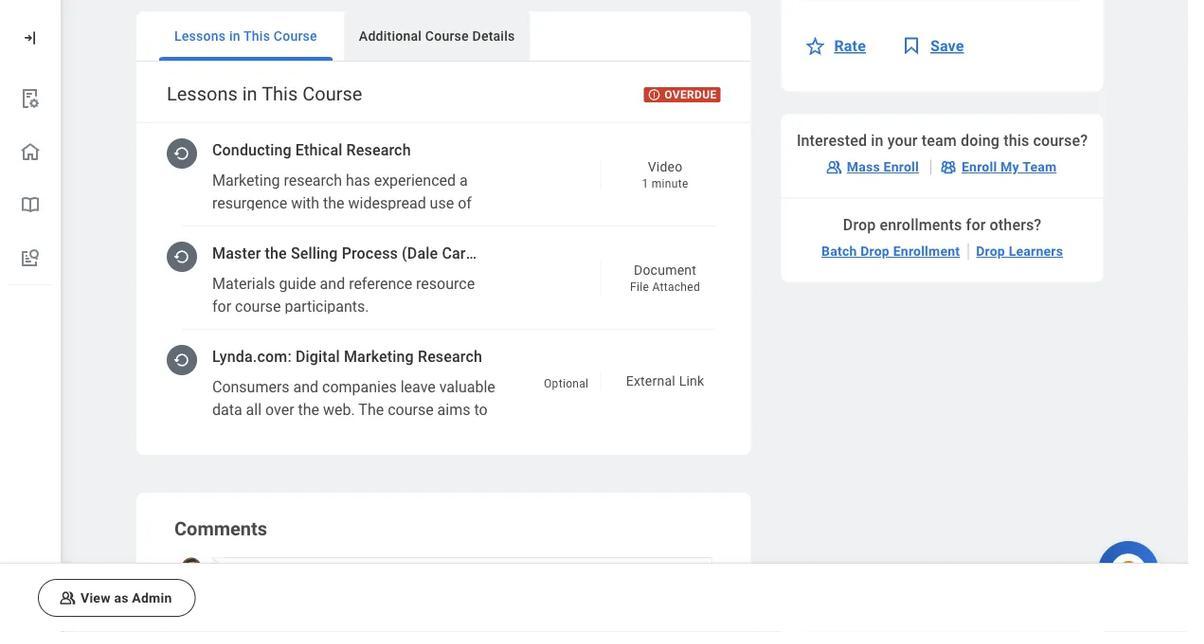 Task type: vqa. For each thing, say whether or not it's contained in the screenshot.
33 within Item List element
no



Task type: describe. For each thing, give the bounding box(es) containing it.
course inside materials guide and reference resource for course participants.
[[235, 297, 281, 315]]

lynda.com:
[[212, 347, 292, 365]]

what
[[212, 467, 245, 485]]

ways
[[315, 423, 350, 441]]

of down define
[[281, 467, 295, 485]]

others?
[[990, 216, 1042, 234]]

will
[[395, 398, 418, 417]]

0 vertical spatial research
[[284, 171, 342, 189]]

the inside 'consumers and companies leave valuable data all over the web. the course aims to teach practical ways of carrying out digital marketing research, and putting that data to good use.'
[[298, 400, 319, 418]]

resurgence
[[212, 194, 287, 212]]

before
[[433, 239, 477, 257]]

1 horizontal spatial marketing
[[344, 347, 414, 365]]

selling
[[291, 244, 338, 262]]

internet
[[237, 217, 289, 235]]

0 horizontal spatial list
[[0, 72, 61, 285]]

customers
[[212, 285, 284, 303]]

mass enroll
[[847, 159, 919, 175]]

than
[[368, 239, 397, 257]]

to up marketing
[[212, 421, 226, 439]]

drop learners link
[[969, 236, 1071, 267]]

lessons in this course inside button
[[174, 28, 317, 44]]

report parameter image
[[19, 87, 42, 110]]

media mylearning image
[[900, 34, 923, 57]]

process
[[342, 244, 398, 262]]

this
[[1004, 132, 1030, 150]]

view
[[81, 590, 111, 606]]

batch
[[822, 244, 857, 259]]

practical
[[254, 423, 312, 441]]

of up ever
[[418, 217, 432, 235]]

lesson
[[347, 398, 392, 417]]

save
[[931, 37, 964, 55]]

0 vertical spatial how
[[462, 398, 491, 417]]

in inside lessons in this course button
[[229, 28, 240, 44]]

this inside button
[[244, 28, 270, 44]]

of right use at the top of the page
[[458, 194, 472, 212]]

enrollments
[[880, 216, 962, 234]]

to left good
[[212, 469, 226, 487]]

reveal
[[212, 330, 252, 348]]

and inside materials guide and reference resource for course participants.
[[320, 274, 345, 292]]

easier
[[323, 239, 364, 257]]

widespread
[[348, 194, 426, 212]]

popularity
[[347, 217, 414, 235]]

batch drop enrollment link
[[814, 236, 968, 267]]

is
[[308, 239, 319, 257]]

doing
[[961, 132, 1000, 150]]

mass
[[847, 159, 880, 175]]

to down is
[[313, 262, 327, 280]]

however,
[[358, 330, 419, 348]]

can right you
[[361, 467, 385, 485]]

comments
[[174, 517, 267, 540]]

tab list containing lessons in this course
[[136, 11, 751, 62]]

1 vertical spatial this
[[262, 82, 298, 105]]

define
[[262, 444, 303, 462]]

2 vertical spatial how
[[466, 467, 495, 485]]

all
[[246, 400, 262, 418]]

0 vertical spatial a
[[460, 171, 468, 189]]

document file attached
[[630, 262, 700, 294]]

the
[[359, 400, 384, 418]]

0 horizontal spatial that
[[212, 489, 239, 507]]

valuable
[[439, 378, 495, 396]]

consumers and companies leave valuable data all over the web. the course aims to teach practical ways of carrying out digital marketing research, and putting that data to good use.
[[212, 378, 496, 487]]

data down digital
[[459, 446, 489, 464]]

carnegie)
[[442, 244, 509, 262]]

connect
[[331, 262, 385, 280]]

marketing research has experienced a resurgence with the widespread use of the internet and the popularity of social networking. it is easier than ever before for companies to connect directly with customers and collect individual information that can be correlated to reveal market trends. however, the way a company conducts its market research these days can have serious ethical repercussions. this lesson will cover how to conduct ethical research. you'll learn how to define your research questions, what type of data you can collect and how that data can ethically be used.
[[212, 171, 495, 507]]

of inside 'consumers and companies leave valuable data all over the web. the course aims to teach practical ways of carrying out digital marketing research, and putting that data to good use.'
[[354, 423, 368, 441]]

resource
[[416, 274, 475, 292]]

interested in your team doing this course?
[[797, 132, 1088, 150]]

over
[[265, 400, 294, 418]]

1 vertical spatial be
[[364, 489, 381, 507]]

for inside materials guide and reference resource for course participants.
[[212, 297, 231, 315]]

mass enroll link
[[817, 152, 931, 182]]

1 vertical spatial how
[[212, 444, 241, 462]]

document
[[634, 262, 697, 278]]

external
[[626, 373, 676, 389]]

you'll
[[403, 421, 439, 439]]

link
[[679, 373, 704, 389]]

replay image
[[172, 144, 191, 163]]

leave
[[401, 378, 436, 396]]

admin
[[132, 590, 172, 606]]

and up it
[[293, 217, 318, 235]]

course details element
[[781, 0, 1104, 305]]

conduct
[[229, 421, 284, 439]]

research,
[[284, 446, 345, 464]]

to up digital
[[474, 400, 488, 418]]

external link
[[626, 373, 704, 389]]

2 vertical spatial research
[[340, 444, 398, 462]]

ethically
[[305, 489, 360, 507]]

master the selling process (dale carnegie)
[[212, 244, 509, 262]]

course?
[[1033, 132, 1088, 150]]

conducts
[[278, 353, 341, 371]]

materials guide and reference resource for course participants.
[[212, 274, 475, 315]]

cover
[[422, 398, 459, 417]]

web.
[[323, 400, 355, 418]]

(dale
[[402, 244, 438, 262]]

1 horizontal spatial collect
[[389, 467, 434, 485]]

it
[[295, 239, 304, 257]]

this inside "marketing research has experienced a resurgence with the widespread use of the internet and the popularity of social networking. it is easier than ever before for companies to connect directly with customers and collect individual information that can be correlated to reveal market trends. however, the way a company conducts its market research these days can have serious ethical repercussions. this lesson will cover how to conduct ethical research. you'll learn how to define your research questions, what type of data you can collect and how that data can ethically be used."
[[315, 398, 344, 417]]

media classroom image for mass enroll
[[824, 158, 843, 177]]

1 horizontal spatial ethical
[[406, 376, 451, 394]]

repercussions.
[[212, 398, 311, 417]]

enrollment
[[893, 244, 960, 259]]

aims
[[437, 400, 470, 418]]

for inside course details element
[[966, 216, 986, 234]]

has
[[346, 171, 370, 189]]

2 enroll from the left
[[962, 159, 997, 175]]

view as admin
[[81, 590, 172, 606]]

replay image for lynda.com: digital marketing research
[[172, 351, 191, 370]]

directly
[[389, 262, 438, 280]]

video 1 minute
[[642, 159, 689, 190]]

view as admin button
[[38, 579, 196, 617]]

company
[[212, 353, 274, 371]]

that inside 'consumers and companies leave valuable data all over the web. the course aims to teach practical ways of carrying out digital marketing research, and putting that data to good use.'
[[429, 446, 455, 464]]

can up 'trends.'
[[325, 308, 349, 326]]

1 horizontal spatial a
[[478, 330, 486, 348]]

exclamation circle image
[[648, 88, 661, 102]]

0 vertical spatial research
[[346, 141, 411, 159]]

replay image for master the selling process (dale carnegie)
[[172, 247, 191, 266]]

lessons in this course button
[[159, 11, 332, 61]]

1 vertical spatial ethical
[[288, 421, 333, 439]]

0 vertical spatial collect
[[317, 285, 362, 303]]

as
[[114, 590, 128, 606]]

0 vertical spatial be
[[353, 308, 369, 326]]



Task type: locate. For each thing, give the bounding box(es) containing it.
1 vertical spatial lessons
[[167, 82, 238, 105]]

media classroom image for view as admin
[[58, 589, 77, 607]]

ethical up 'research,'
[[288, 421, 333, 439]]

and down selling
[[288, 285, 313, 303]]

use.
[[268, 469, 296, 487]]

0 vertical spatial replay image
[[172, 247, 191, 266]]

1 vertical spatial for
[[212, 262, 231, 280]]

1 horizontal spatial your
[[888, 132, 918, 150]]

collect down putting
[[389, 467, 434, 485]]

companies inside "marketing research has experienced a resurgence with the widespread use of the internet and the popularity of social networking. it is easier than ever before for companies to connect directly with customers and collect individual information that can be correlated to reveal market trends. however, the way a company conducts its market research these days can have serious ethical repercussions. this lesson will cover how to conduct ethical research. you'll learn how to define your research questions, what type of data you can collect and how that data can ethically be used."
[[235, 262, 310, 280]]

list inside lessons in this course element
[[152, 123, 745, 510]]

market down however,
[[365, 353, 412, 371]]

interested
[[797, 132, 867, 150]]

0 horizontal spatial a
[[460, 171, 468, 189]]

2 vertical spatial in
[[871, 132, 884, 150]]

collect
[[317, 285, 362, 303], [389, 467, 434, 485]]

1 enroll from the left
[[884, 159, 919, 175]]

1
[[642, 177, 649, 190]]

0 vertical spatial companies
[[235, 262, 310, 280]]

you
[[333, 467, 357, 485]]

its
[[345, 353, 361, 371]]

course up you'll
[[388, 400, 434, 418]]

experienced
[[374, 171, 456, 189]]

for up customers
[[212, 262, 231, 280]]

1 horizontal spatial companies
[[322, 378, 397, 396]]

media classroom image inside mass enroll link
[[824, 158, 843, 177]]

0 horizontal spatial in
[[229, 28, 240, 44]]

putting
[[378, 446, 425, 464]]

1 vertical spatial that
[[429, 446, 455, 464]]

guide
[[279, 274, 316, 292]]

consumers
[[212, 378, 290, 396]]

1 vertical spatial course
[[388, 400, 434, 418]]

to
[[313, 262, 327, 280], [445, 308, 459, 326], [474, 400, 488, 418], [212, 421, 226, 439], [244, 444, 258, 462], [212, 469, 226, 487]]

book open image
[[19, 193, 42, 216]]

materials
[[212, 274, 275, 292]]

drop for drop learners
[[976, 244, 1005, 259]]

learn
[[443, 421, 476, 439]]

1 vertical spatial companies
[[322, 378, 397, 396]]

1 horizontal spatial market
[[365, 353, 412, 371]]

enroll
[[884, 159, 919, 175], [962, 159, 997, 175]]

companies inside 'consumers and companies leave valuable data all over the web. the course aims to teach practical ways of carrying out digital marketing research, and putting that data to good use.'
[[322, 378, 397, 396]]

batch drop enrollment
[[822, 244, 960, 259]]

1 vertical spatial a
[[478, 330, 486, 348]]

rate
[[834, 37, 866, 55]]

marketing inside "marketing research has experienced a resurgence with the widespread use of the internet and the popularity of social networking. it is easier than ever before for companies to connect directly with customers and collect individual information that can be correlated to reveal market trends. however, the way a company conducts its market research these days can have serious ethical repercussions. this lesson will cover how to conduct ethical research. you'll learn how to define your research questions, what type of data you can collect and how that data can ethically be used."
[[212, 171, 280, 189]]

can
[[325, 308, 349, 326], [289, 376, 313, 394], [361, 467, 385, 485], [276, 489, 301, 507]]

0 horizontal spatial marketing
[[212, 171, 280, 189]]

this
[[244, 28, 270, 44], [262, 82, 298, 105], [315, 398, 344, 417]]

replay image left company
[[172, 351, 191, 370]]

tab list
[[136, 11, 751, 62]]

companies
[[235, 262, 310, 280], [322, 378, 397, 396]]

your up mass enroll on the top right of the page
[[888, 132, 918, 150]]

0 horizontal spatial media classroom image
[[58, 589, 77, 607]]

for inside "marketing research has experienced a resurgence with the widespread use of the internet and the popularity of social networking. it is easier than ever before for companies to connect directly with customers and collect individual information that can be correlated to reveal market trends. however, the way a company conducts its market research these days can have serious ethical repercussions. this lesson will cover how to conduct ethical research. you'll learn how to define your research questions, what type of data you can collect and how that data can ethically be used."
[[212, 262, 231, 280]]

with up it
[[291, 194, 319, 212]]

questions,
[[402, 444, 471, 462]]

drop up batch
[[843, 216, 876, 234]]

0 horizontal spatial collect
[[317, 285, 362, 303]]

information
[[212, 308, 291, 326]]

enroll my team link
[[932, 152, 1068, 182]]

your inside course details element
[[888, 132, 918, 150]]

1 vertical spatial market
[[365, 353, 412, 371]]

rate button
[[804, 23, 877, 69]]

data down type at the bottom left of the page
[[243, 489, 273, 507]]

2 vertical spatial this
[[315, 398, 344, 417]]

2 vertical spatial for
[[212, 297, 231, 315]]

0 horizontal spatial enroll
[[884, 159, 919, 175]]

enroll down doing
[[962, 159, 997, 175]]

way
[[448, 330, 474, 348]]

0 vertical spatial lessons
[[174, 28, 226, 44]]

market down information
[[256, 330, 303, 348]]

media classroom image down interested
[[824, 158, 843, 177]]

attached
[[652, 281, 700, 294]]

drop down others?
[[976, 244, 1005, 259]]

0 vertical spatial lessons in this course
[[174, 28, 317, 44]]

and down conducts
[[293, 378, 319, 396]]

drop enrollments for others?
[[843, 216, 1042, 234]]

that
[[294, 308, 321, 326], [429, 446, 455, 464], [212, 489, 239, 507]]

drop inside batch drop enrollment link
[[861, 244, 890, 259]]

how down valuable
[[462, 398, 491, 417]]

1 vertical spatial research
[[418, 347, 482, 365]]

2 vertical spatial that
[[212, 489, 239, 507]]

file
[[630, 281, 649, 294]]

0 horizontal spatial research
[[346, 141, 411, 159]]

marketing
[[212, 446, 280, 464]]

transformation import image
[[21, 28, 40, 47]]

can down conducts
[[289, 376, 313, 394]]

0 horizontal spatial market
[[256, 330, 303, 348]]

star image
[[804, 34, 827, 57]]

course down materials
[[235, 297, 281, 315]]

marketing up serious
[[344, 347, 414, 365]]

1 horizontal spatial enroll
[[962, 159, 997, 175]]

in for list containing conducting ethical research
[[242, 82, 257, 105]]

ever
[[401, 239, 430, 257]]

1 vertical spatial research
[[416, 353, 474, 371]]

research
[[284, 171, 342, 189], [416, 353, 474, 371], [340, 444, 398, 462]]

learners
[[1009, 244, 1063, 259]]

enroll right the mass
[[884, 159, 919, 175]]

replay image left master
[[172, 247, 191, 266]]

your
[[888, 132, 918, 150], [307, 444, 336, 462]]

research up "has"
[[346, 141, 411, 159]]

a
[[460, 171, 468, 189], [478, 330, 486, 348]]

optional
[[544, 376, 589, 390]]

0 horizontal spatial your
[[307, 444, 336, 462]]

0 vertical spatial ethical
[[406, 376, 451, 394]]

1 horizontal spatial in
[[242, 82, 257, 105]]

additional
[[359, 28, 422, 44]]

drop right batch
[[861, 244, 890, 259]]

ethical
[[406, 376, 451, 394], [288, 421, 333, 439]]

1 vertical spatial lessons in this course
[[167, 82, 362, 105]]

0 vertical spatial in
[[229, 28, 240, 44]]

good
[[229, 469, 264, 487]]

my
[[1001, 159, 1020, 175]]

used.
[[384, 489, 421, 507]]

reference
[[349, 274, 412, 292]]

list
[[0, 72, 61, 285], [152, 123, 745, 510]]

1 vertical spatial replay image
[[172, 351, 191, 370]]

that down what
[[212, 489, 239, 507]]

0 vertical spatial media classroom image
[[824, 158, 843, 177]]

a right 'way'
[[478, 330, 486, 348]]

research down 'conducting ethical research'
[[284, 171, 342, 189]]

1 vertical spatial marketing
[[344, 347, 414, 365]]

additional course details
[[359, 28, 515, 44]]

participants.
[[285, 297, 369, 315]]

data down 'research,'
[[299, 467, 329, 485]]

out
[[429, 423, 451, 441]]

type
[[249, 467, 278, 485]]

lessons in this course element
[[136, 65, 751, 510]]

lessons in this course
[[174, 28, 317, 44], [167, 82, 362, 105]]

use
[[430, 194, 454, 212]]

companies down networking.
[[235, 262, 310, 280]]

master
[[212, 244, 261, 262]]

your inside "marketing research has experienced a resurgence with the widespread use of the internet and the popularity of social networking. it is easier than ever before for companies to connect directly with customers and collect individual information that can be correlated to reveal market trends. however, the way a company conducts its market research these days can have serious ethical repercussions. this lesson will cover how to conduct ethical research. you'll learn how to define your research questions, what type of data you can collect and how that data can ethically be used."
[[307, 444, 336, 462]]

of
[[458, 194, 472, 212], [418, 217, 432, 235], [354, 423, 368, 441], [281, 467, 295, 485]]

0 vertical spatial with
[[291, 194, 319, 212]]

ethical up cover
[[406, 376, 451, 394]]

2 replay image from the top
[[172, 351, 191, 370]]

marketing
[[212, 171, 280, 189], [344, 347, 414, 365]]

companies up lesson
[[322, 378, 397, 396]]

0 vertical spatial that
[[294, 308, 321, 326]]

networking.
[[212, 239, 291, 257]]

1 horizontal spatial list
[[152, 123, 745, 510]]

can down use.
[[276, 489, 301, 507]]

in for course details element
[[871, 132, 884, 150]]

with down before
[[441, 262, 470, 280]]

research.
[[337, 421, 399, 439]]

media classroom image left 'view'
[[58, 589, 77, 607]]

enroll my team
[[962, 159, 1057, 175]]

0 vertical spatial marketing
[[212, 171, 280, 189]]

and down the questions,
[[438, 467, 463, 485]]

drop for drop enrollments for others?
[[843, 216, 876, 234]]

and down the research.
[[349, 446, 374, 464]]

for down materials
[[212, 297, 231, 315]]

additional course details button
[[344, 11, 530, 61]]

video
[[648, 159, 683, 174]]

contact card matrix manager image
[[939, 158, 958, 177]]

1 horizontal spatial with
[[441, 262, 470, 280]]

how down digital
[[466, 467, 495, 485]]

be up however,
[[353, 308, 369, 326]]

research down the research.
[[340, 444, 398, 462]]

0 vertical spatial this
[[244, 28, 270, 44]]

that down the out
[[429, 446, 455, 464]]

for left others?
[[966, 216, 986, 234]]

course inside 'consumers and companies leave valuable data all over the web. the course aims to teach practical ways of carrying out digital marketing research, and putting that data to good use.'
[[388, 400, 434, 418]]

1 horizontal spatial that
[[294, 308, 321, 326]]

list containing conducting ethical research
[[152, 123, 745, 510]]

home image
[[19, 140, 42, 163]]

1 vertical spatial in
[[242, 82, 257, 105]]

collect down connect
[[317, 285, 362, 303]]

0 horizontal spatial ethical
[[288, 421, 333, 439]]

lessons inside button
[[174, 28, 226, 44]]

1 horizontal spatial research
[[418, 347, 482, 365]]

in inside course details element
[[871, 132, 884, 150]]

replay image
[[172, 247, 191, 266], [172, 351, 191, 370]]

lessons
[[174, 28, 226, 44], [167, 82, 238, 105]]

research down 'way'
[[416, 353, 474, 371]]

media classroom image inside view as admin button
[[58, 589, 77, 607]]

0 vertical spatial market
[[256, 330, 303, 348]]

2 horizontal spatial in
[[871, 132, 884, 150]]

serious
[[352, 376, 402, 394]]

your down "ways"
[[307, 444, 336, 462]]

1 vertical spatial media classroom image
[[58, 589, 77, 607]]

1 vertical spatial with
[[441, 262, 470, 280]]

team
[[922, 132, 957, 150]]

conducting ethical research
[[212, 141, 411, 159]]

and up participants.
[[320, 274, 345, 292]]

a up the social
[[460, 171, 468, 189]]

save button
[[900, 23, 976, 69]]

in
[[229, 28, 240, 44], [242, 82, 257, 105], [871, 132, 884, 150]]

0 horizontal spatial course
[[235, 297, 281, 315]]

how down teach
[[212, 444, 241, 462]]

0 horizontal spatial with
[[291, 194, 319, 212]]

digital
[[296, 347, 340, 365]]

have
[[317, 376, 349, 394]]

of down the the on the left
[[354, 423, 368, 441]]

1 vertical spatial collect
[[389, 467, 434, 485]]

2 horizontal spatial that
[[429, 446, 455, 464]]

marketing up resurgence
[[212, 171, 280, 189]]

1 horizontal spatial course
[[388, 400, 434, 418]]

media classroom image
[[824, 158, 843, 177], [58, 589, 77, 607]]

research up valuable
[[418, 347, 482, 365]]

team
[[1023, 159, 1057, 175]]

0 vertical spatial for
[[966, 216, 986, 234]]

that up 'trends.'
[[294, 308, 321, 326]]

0 vertical spatial course
[[235, 297, 281, 315]]

data up teach
[[212, 400, 242, 418]]

0 vertical spatial your
[[888, 132, 918, 150]]

1 horizontal spatial media classroom image
[[824, 158, 843, 177]]

carrying
[[371, 423, 426, 441]]

0 horizontal spatial companies
[[235, 262, 310, 280]]

to up 'way'
[[445, 308, 459, 326]]

1 vertical spatial your
[[307, 444, 336, 462]]

to down conduct
[[244, 444, 258, 462]]

in inside lessons in this course element
[[242, 82, 257, 105]]

with
[[291, 194, 319, 212], [441, 262, 470, 280]]

drop inside drop learners link
[[976, 244, 1005, 259]]

minute
[[652, 177, 689, 190]]

1 replay image from the top
[[172, 247, 191, 266]]

be left used.
[[364, 489, 381, 507]]

trends.
[[307, 330, 354, 348]]

these
[[212, 376, 249, 394]]

the
[[323, 194, 345, 212], [212, 217, 234, 235], [322, 217, 343, 235], [265, 244, 287, 262], [423, 330, 444, 348], [298, 400, 319, 418]]



